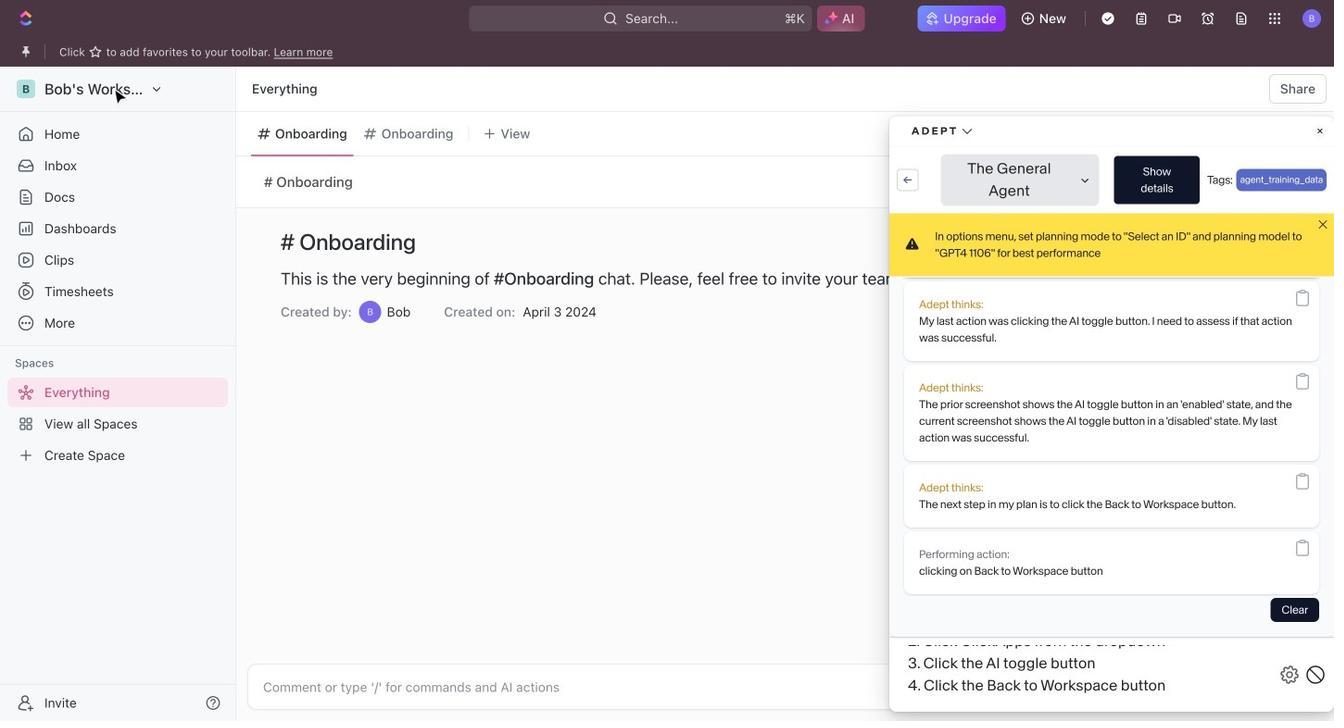 Task type: locate. For each thing, give the bounding box(es) containing it.
sidebar navigation
[[0, 67, 240, 722]]

tree
[[7, 378, 228, 471]]



Task type: describe. For each thing, give the bounding box(es) containing it.
tree inside sidebar navigation
[[7, 378, 228, 471]]

bob's workspace, , element
[[17, 80, 35, 98]]



Task type: vqa. For each thing, say whether or not it's contained in the screenshot.
tree in the Sidebar navigation
yes



